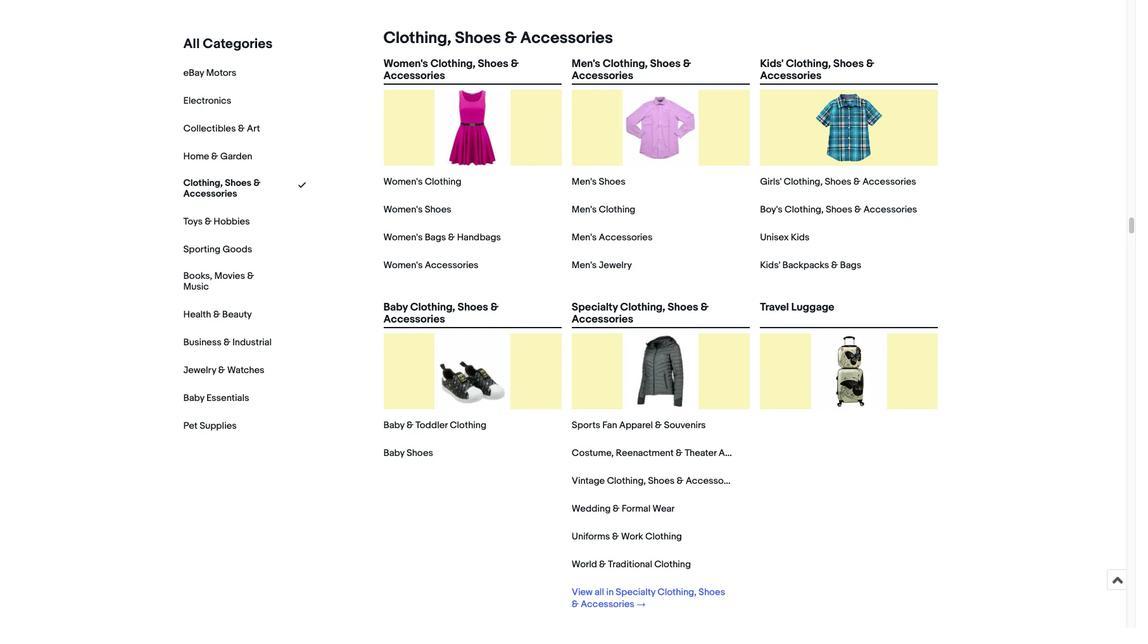 Task type: vqa. For each thing, say whether or not it's contained in the screenshot.


Task type: locate. For each thing, give the bounding box(es) containing it.
0 horizontal spatial apparel
[[619, 420, 653, 432]]

unisex kids link
[[760, 232, 810, 244]]

1 vertical spatial apparel
[[719, 448, 753, 460]]

1 vertical spatial clothing, shoes & accessories
[[183, 177, 261, 200]]

categories
[[203, 36, 273, 53]]

kids' inside kids' clothing, shoes & accessories
[[760, 58, 784, 70]]

clothing
[[425, 176, 461, 188], [599, 204, 636, 216], [450, 420, 487, 432], [645, 531, 682, 543], [654, 559, 691, 571]]

specialty right in
[[616, 587, 656, 599]]

baby for baby shoes
[[384, 448, 405, 460]]

1 women's from the top
[[384, 58, 428, 70]]

& inside kids' clothing, shoes & accessories
[[866, 58, 875, 70]]

0 vertical spatial jewelry
[[599, 260, 632, 272]]

1 vertical spatial specialty
[[616, 587, 656, 599]]

shoes inside women's clothing, shoes & accessories
[[478, 58, 509, 70]]

clothing, for baby clothing, shoes & accessories
[[410, 302, 455, 314]]

jewelry
[[599, 260, 632, 272], [183, 365, 216, 377]]

kids' backpacks & bags link
[[760, 260, 862, 272]]

men's clothing
[[572, 204, 636, 216]]

ebay
[[183, 67, 204, 79]]

clothing, for specialty clothing, shoes & accessories
[[620, 302, 665, 314]]

view all in specialty clothing, shoes & accessories link
[[572, 587, 732, 611]]

specialty clothing, shoes & accessories
[[572, 302, 709, 326]]

1 men's from the top
[[572, 58, 600, 70]]

accessories inside baby clothing, shoes & accessories
[[384, 314, 445, 326]]

1 vertical spatial clothing, shoes & accessories link
[[183, 177, 272, 200]]

clothing, shoes & accessories link
[[378, 29, 613, 48], [183, 177, 272, 200]]

1 horizontal spatial clothing, shoes & accessories link
[[378, 29, 613, 48]]

toys & hobbies
[[183, 216, 250, 228]]

kids' clothing, shoes & accessories image
[[811, 90, 887, 166]]

4 men's from the top
[[572, 232, 597, 244]]

garden
[[220, 151, 252, 163]]

jewelry down business
[[183, 365, 216, 377]]

clothing right the toddler
[[450, 420, 487, 432]]

baby for baby essentials
[[183, 392, 204, 404]]

jewelry down men's accessories link
[[599, 260, 632, 272]]

&
[[505, 29, 517, 48], [511, 58, 519, 70], [683, 58, 691, 70], [866, 58, 875, 70], [238, 123, 245, 135], [211, 151, 218, 163], [854, 176, 861, 188], [254, 177, 261, 189], [855, 204, 862, 216], [205, 216, 212, 228], [448, 232, 455, 244], [831, 260, 838, 272], [247, 270, 254, 282], [491, 302, 499, 314], [701, 302, 709, 314], [213, 309, 220, 321], [224, 337, 230, 349], [218, 365, 225, 377], [407, 420, 413, 432], [655, 420, 662, 432], [676, 448, 683, 460], [677, 476, 684, 488], [613, 504, 620, 516], [612, 531, 619, 543], [599, 559, 606, 571], [572, 599, 579, 611]]

jewelry & watches
[[183, 365, 265, 377]]

supplies
[[200, 420, 237, 432]]

2 men's from the top
[[572, 176, 597, 188]]

3 women's from the top
[[384, 204, 423, 216]]

shoes inside specialty clothing, shoes & accessories
[[668, 302, 698, 314]]

1 horizontal spatial bags
[[840, 260, 862, 272]]

1 horizontal spatial apparel
[[719, 448, 753, 460]]

essentials
[[206, 392, 249, 404]]

costume,
[[572, 448, 614, 460]]

costume, reenactment & theater apparel link
[[572, 448, 753, 460]]

world & traditional clothing
[[572, 559, 691, 571]]

women's shoes link
[[384, 204, 451, 216]]

view
[[572, 587, 593, 599]]

1 horizontal spatial jewelry
[[599, 260, 632, 272]]

5 men's from the top
[[572, 260, 597, 272]]

industrial
[[232, 337, 272, 349]]

& inside view all in specialty clothing, shoes & accessories
[[572, 599, 579, 611]]

2 women's from the top
[[384, 176, 423, 188]]

kids' clothing, shoes & accessories link
[[760, 58, 938, 82]]

clothing, shoes & accessories link down garden
[[183, 177, 272, 200]]

books, movies & music
[[183, 270, 254, 293]]

girls' clothing, shoes & accessories link
[[760, 176, 916, 188]]

kids'
[[760, 58, 784, 70], [760, 260, 781, 272]]

men's inside the men's clothing, shoes & accessories
[[572, 58, 600, 70]]

sports fan apparel & souvenirs link
[[572, 420, 706, 432]]

unisex
[[760, 232, 789, 244]]

1 kids' from the top
[[760, 58, 784, 70]]

sports
[[572, 420, 601, 432]]

clothing,
[[384, 29, 451, 48], [430, 58, 476, 70], [603, 58, 648, 70], [786, 58, 831, 70], [784, 176, 823, 188], [183, 177, 223, 189], [785, 204, 824, 216], [410, 302, 455, 314], [620, 302, 665, 314], [607, 476, 646, 488], [658, 587, 697, 599]]

0 vertical spatial bags
[[425, 232, 446, 244]]

baby up pet
[[183, 392, 204, 404]]

collectibles
[[183, 123, 236, 135]]

apparel right the theater
[[719, 448, 753, 460]]

beauty
[[222, 309, 252, 321]]

5 women's from the top
[[384, 260, 423, 272]]

3 men's from the top
[[572, 204, 597, 216]]

clothing, for girls' clothing, shoes & accessories
[[784, 176, 823, 188]]

baby down baby & toddler clothing
[[384, 448, 405, 460]]

clothing, inside kids' clothing, shoes & accessories
[[786, 58, 831, 70]]

baby down women's accessories
[[384, 302, 408, 314]]

0 vertical spatial clothing, shoes & accessories
[[384, 29, 613, 48]]

baby for baby clothing, shoes & accessories
[[384, 302, 408, 314]]

1 vertical spatial jewelry
[[183, 365, 216, 377]]

health & beauty link
[[183, 309, 252, 321]]

women's bags & handbags link
[[384, 232, 501, 244]]

books,
[[183, 270, 212, 282]]

vintage
[[572, 476, 605, 488]]

women's for women's accessories
[[384, 260, 423, 272]]

0 vertical spatial clothing, shoes & accessories link
[[378, 29, 613, 48]]

clothing, shoes & accessories link up the women's clothing, shoes & accessories link
[[378, 29, 613, 48]]

men's clothing link
[[572, 204, 636, 216]]

men's accessories
[[572, 232, 653, 244]]

clothing, inside view all in specialty clothing, shoes & accessories
[[658, 587, 697, 599]]

0 horizontal spatial jewelry
[[183, 365, 216, 377]]

clothing, for kids' clothing, shoes & accessories
[[786, 58, 831, 70]]

baby clothing, shoes & accessories image
[[435, 334, 511, 410]]

specialty down men's jewelry
[[572, 302, 618, 314]]

baby essentials link
[[183, 392, 249, 404]]

1 horizontal spatial clothing, shoes & accessories
[[384, 29, 613, 48]]

women's clothing link
[[384, 176, 461, 188]]

clothing, inside the men's clothing, shoes & accessories
[[603, 58, 648, 70]]

specialty
[[572, 302, 618, 314], [616, 587, 656, 599]]

accessories inside specialty clothing, shoes & accessories
[[572, 314, 633, 326]]

accessories inside view all in specialty clothing, shoes & accessories
[[581, 599, 635, 611]]

men's for men's jewelry
[[572, 260, 597, 272]]

bags
[[425, 232, 446, 244], [840, 260, 862, 272]]

men's jewelry link
[[572, 260, 632, 272]]

women's shoes
[[384, 204, 451, 216]]

home & garden link
[[183, 151, 252, 163]]

women's
[[384, 58, 428, 70], [384, 176, 423, 188], [384, 204, 423, 216], [384, 232, 423, 244], [384, 260, 423, 272]]

& inside specialty clothing, shoes & accessories
[[701, 302, 709, 314]]

clothing up view all in specialty clothing, shoes & accessories link
[[654, 559, 691, 571]]

vintage clothing, shoes & accessories
[[572, 476, 740, 488]]

world
[[572, 559, 597, 571]]

vintage clothing, shoes & accessories link
[[572, 476, 740, 488]]

art
[[247, 123, 260, 135]]

women's inside women's clothing, shoes & accessories
[[384, 58, 428, 70]]

wear
[[653, 504, 675, 516]]

bags right backpacks
[[840, 260, 862, 272]]

men's
[[572, 58, 600, 70], [572, 176, 597, 188], [572, 204, 597, 216], [572, 232, 597, 244], [572, 260, 597, 272]]

0 horizontal spatial bags
[[425, 232, 446, 244]]

shoes inside the men's clothing, shoes & accessories
[[650, 58, 681, 70]]

baby essentials
[[183, 392, 249, 404]]

shoes
[[455, 29, 501, 48], [478, 58, 509, 70], [650, 58, 681, 70], [833, 58, 864, 70], [599, 176, 626, 188], [825, 176, 852, 188], [225, 177, 252, 189], [425, 204, 451, 216], [826, 204, 853, 216], [458, 302, 488, 314], [668, 302, 698, 314], [407, 448, 433, 460], [648, 476, 675, 488], [699, 587, 725, 599]]

baby up baby shoes
[[384, 420, 405, 432]]

kids
[[791, 232, 810, 244]]

0 vertical spatial specialty
[[572, 302, 618, 314]]

clothing, shoes & accessories down home & garden
[[183, 177, 261, 200]]

clothing down wear at right bottom
[[645, 531, 682, 543]]

accessories
[[520, 29, 613, 48], [384, 70, 445, 82], [572, 70, 633, 82], [760, 70, 822, 82], [863, 176, 916, 188], [183, 188, 237, 200], [864, 204, 917, 216], [599, 232, 653, 244], [425, 260, 479, 272], [384, 314, 445, 326], [572, 314, 633, 326], [686, 476, 740, 488], [581, 599, 635, 611]]

1 vertical spatial kids'
[[760, 260, 781, 272]]

clothing, shoes & accessories
[[384, 29, 613, 48], [183, 177, 261, 200]]

books, movies & music link
[[183, 270, 272, 293]]

accessories inside the men's clothing, shoes & accessories
[[572, 70, 633, 82]]

specialty clothing, shoes & accessories link
[[572, 302, 750, 326]]

men's for men's clothing
[[572, 204, 597, 216]]

baby inside baby clothing, shoes & accessories
[[384, 302, 408, 314]]

sports fan apparel & souvenirs
[[572, 420, 706, 432]]

0 horizontal spatial clothing, shoes & accessories
[[183, 177, 261, 200]]

clothing, inside specialty clothing, shoes & accessories
[[620, 302, 665, 314]]

clothing, inside baby clothing, shoes & accessories
[[410, 302, 455, 314]]

clothing, shoes & accessories up the women's clothing, shoes & accessories link
[[384, 29, 613, 48]]

specialty clothing, shoes & accessories image
[[623, 334, 699, 410]]

clothing, inside women's clothing, shoes & accessories
[[430, 58, 476, 70]]

4 women's from the top
[[384, 232, 423, 244]]

wedding & formal wear
[[572, 504, 675, 516]]

baby
[[384, 302, 408, 314], [183, 392, 204, 404], [384, 420, 405, 432], [384, 448, 405, 460]]

apparel right fan
[[619, 420, 653, 432]]

ebay motors link
[[183, 67, 236, 79]]

baby & toddler clothing link
[[384, 420, 487, 432]]

2 kids' from the top
[[760, 260, 781, 272]]

baby shoes
[[384, 448, 433, 460]]

health & beauty
[[183, 309, 252, 321]]

bags up women's accessories link
[[425, 232, 446, 244]]

all categories
[[183, 36, 273, 53]]

business & industrial link
[[183, 337, 272, 349]]

0 vertical spatial kids'
[[760, 58, 784, 70]]



Task type: describe. For each thing, give the bounding box(es) containing it.
women's clothing, shoes & accessories image
[[435, 90, 511, 166]]

boy's clothing, shoes & accessories link
[[760, 204, 917, 216]]

0 vertical spatial apparel
[[619, 420, 653, 432]]

men's shoes link
[[572, 176, 626, 188]]

view all in specialty clothing, shoes & accessories
[[572, 587, 725, 611]]

home
[[183, 151, 209, 163]]

uniforms
[[572, 531, 610, 543]]

girls' clothing, shoes & accessories
[[760, 176, 916, 188]]

pet supplies
[[183, 420, 237, 432]]

clothing up men's accessories
[[599, 204, 636, 216]]

kids' for kids' clothing, shoes & accessories
[[760, 58, 784, 70]]

clothing, for women's clothing, shoes & accessories
[[430, 58, 476, 70]]

health
[[183, 309, 211, 321]]

women's clothing
[[384, 176, 461, 188]]

costume, reenactment & theater apparel
[[572, 448, 753, 460]]

work
[[621, 531, 643, 543]]

women's accessories link
[[384, 260, 479, 272]]

women's clothing, shoes & accessories
[[384, 58, 519, 82]]

watches
[[227, 365, 265, 377]]

clothing for baby
[[450, 420, 487, 432]]

travel
[[760, 302, 789, 314]]

electronics
[[183, 95, 231, 107]]

uniforms & work clothing
[[572, 531, 682, 543]]

goods
[[223, 244, 252, 256]]

wedding & formal wear link
[[572, 504, 675, 516]]

shoes inside view all in specialty clothing, shoes & accessories
[[699, 587, 725, 599]]

reenactment
[[616, 448, 674, 460]]

specialty inside specialty clothing, shoes & accessories
[[572, 302, 618, 314]]

world & traditional clothing link
[[572, 559, 691, 571]]

travel luggage image
[[811, 334, 887, 410]]

sporting
[[183, 244, 221, 256]]

baby clothing, shoes & accessories link
[[384, 302, 562, 326]]

theater
[[685, 448, 717, 460]]

baby & toddler clothing
[[384, 420, 487, 432]]

men's for men's accessories
[[572, 232, 597, 244]]

business
[[183, 337, 221, 349]]

sporting goods
[[183, 244, 252, 256]]

women's for women's shoes
[[384, 204, 423, 216]]

clothing, for boy's clothing, shoes & accessories
[[785, 204, 824, 216]]

& inside baby clothing, shoes & accessories
[[491, 302, 499, 314]]

electronics link
[[183, 95, 231, 107]]

travel luggage
[[760, 302, 835, 314]]

all
[[595, 587, 604, 599]]

handbags
[[457, 232, 501, 244]]

& inside women's clothing, shoes & accessories
[[511, 58, 519, 70]]

collectibles & art
[[183, 123, 260, 135]]

men's for men's shoes
[[572, 176, 597, 188]]

jewelry & watches link
[[183, 365, 265, 377]]

men's shoes
[[572, 176, 626, 188]]

men's jewelry
[[572, 260, 632, 272]]

sporting goods link
[[183, 244, 252, 256]]

motors
[[206, 67, 236, 79]]

women's for women's bags & handbags
[[384, 232, 423, 244]]

formal
[[622, 504, 651, 516]]

accessories inside kids' clothing, shoes & accessories
[[760, 70, 822, 82]]

clothing, for men's clothing, shoes & accessories
[[603, 58, 648, 70]]

kids' backpacks & bags
[[760, 260, 862, 272]]

men's clothing, shoes & accessories link
[[572, 58, 750, 82]]

pet
[[183, 420, 198, 432]]

unisex kids
[[760, 232, 810, 244]]

toys & hobbies link
[[183, 216, 250, 228]]

movies
[[214, 270, 245, 282]]

hobbies
[[214, 216, 250, 228]]

& inside the men's clothing, shoes & accessories
[[683, 58, 691, 70]]

toddler
[[416, 420, 448, 432]]

women's for women's clothing
[[384, 176, 423, 188]]

& inside "books, movies & music"
[[247, 270, 254, 282]]

men's clothing, shoes & accessories
[[572, 58, 691, 82]]

boy's
[[760, 204, 783, 216]]

0 horizontal spatial clothing, shoes & accessories link
[[183, 177, 272, 200]]

baby clothing, shoes & accessories
[[384, 302, 499, 326]]

clothing for uniforms
[[645, 531, 682, 543]]

kids' clothing, shoes & accessories
[[760, 58, 875, 82]]

ebay motors
[[183, 67, 236, 79]]

music
[[183, 281, 209, 293]]

baby shoes link
[[384, 448, 433, 460]]

baby for baby & toddler clothing
[[384, 420, 405, 432]]

in
[[606, 587, 614, 599]]

women's for women's clothing, shoes & accessories
[[384, 58, 428, 70]]

shoes inside kids' clothing, shoes & accessories
[[833, 58, 864, 70]]

specialty inside view all in specialty clothing, shoes & accessories
[[616, 587, 656, 599]]

accessories inside women's clothing, shoes & accessories
[[384, 70, 445, 82]]

luggage
[[792, 302, 835, 314]]

men's clothing, shoes & accessories image
[[623, 90, 699, 166]]

kids' for kids' backpacks & bags
[[760, 260, 781, 272]]

traditional
[[608, 559, 652, 571]]

women's accessories
[[384, 260, 479, 272]]

collectibles & art link
[[183, 123, 260, 135]]

travel luggage link
[[760, 302, 938, 325]]

business & industrial
[[183, 337, 272, 349]]

clothing up women's shoes link
[[425, 176, 461, 188]]

shoes inside baby clothing, shoes & accessories
[[458, 302, 488, 314]]

& inside clothing, shoes & accessories
[[254, 177, 261, 189]]

men's accessories link
[[572, 232, 653, 244]]

fan
[[603, 420, 617, 432]]

clothing, for vintage clothing, shoes & accessories
[[607, 476, 646, 488]]

clothing for world
[[654, 559, 691, 571]]

backpacks
[[783, 260, 829, 272]]

home & garden
[[183, 151, 252, 163]]

women's bags & handbags
[[384, 232, 501, 244]]

men's for men's clothing, shoes & accessories
[[572, 58, 600, 70]]

toys
[[183, 216, 203, 228]]

girls'
[[760, 176, 782, 188]]

1 vertical spatial bags
[[840, 260, 862, 272]]



